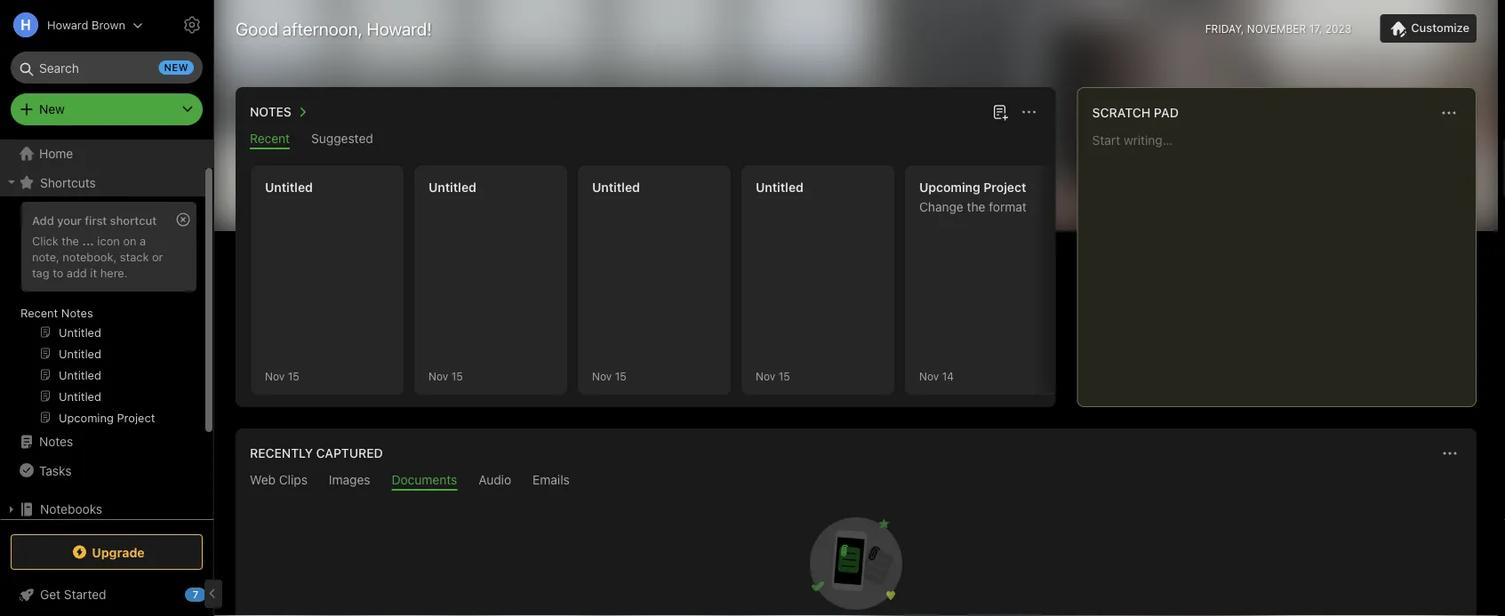Task type: vqa. For each thing, say whether or not it's contained in the screenshot.
Click
yes



Task type: describe. For each thing, give the bounding box(es) containing it.
clips
[[279, 473, 308, 487]]

note,
[[32, 250, 59, 263]]

home link
[[0, 140, 213, 168]]

settings image
[[181, 14, 203, 36]]

a
[[140, 234, 146, 247]]

nov 14
[[919, 370, 954, 382]]

3 15 from the left
[[615, 370, 626, 382]]

started
[[64, 587, 106, 602]]

2 vertical spatial notes
[[39, 434, 73, 449]]

upcoming
[[919, 180, 980, 195]]

stack
[[120, 250, 149, 263]]

tab list for recently captured
[[239, 473, 1473, 491]]

pad
[[1154, 105, 1179, 120]]

recently captured
[[250, 446, 383, 461]]

tab list for notes
[[239, 131, 1052, 149]]

2 15 from the left
[[451, 370, 463, 382]]

tag
[[32, 266, 49, 279]]

tasks button
[[0, 456, 205, 485]]

1 nov from the left
[[265, 370, 285, 382]]

expand notebooks image
[[4, 502, 19, 517]]

1 untitled from the left
[[265, 180, 313, 195]]

3 untitled from the left
[[592, 180, 640, 195]]

add
[[32, 213, 54, 227]]

recent for recent notes
[[20, 306, 58, 319]]

shortcuts button
[[0, 168, 205, 196]]

howard!
[[367, 18, 432, 39]]

change
[[919, 200, 964, 214]]

4 nov 15 from the left
[[756, 370, 790, 382]]

good afternoon, howard!
[[236, 18, 432, 39]]

recently
[[250, 446, 313, 461]]

scratch pad
[[1092, 105, 1179, 120]]

Start writing… text field
[[1092, 132, 1475, 392]]

0 horizontal spatial more actions image
[[1019, 101, 1040, 123]]

the inside upcoming project change the format
[[967, 200, 986, 214]]

4 15 from the left
[[779, 370, 790, 382]]

scratch
[[1092, 105, 1151, 120]]

icon on a note, notebook, stack or tag to add it here.
[[32, 234, 163, 279]]

upgrade button
[[11, 534, 203, 570]]

tree containing home
[[0, 140, 213, 616]]

2 untitled from the left
[[429, 180, 476, 195]]

recent tab panel
[[236, 149, 1505, 407]]

notebooks
[[40, 502, 102, 517]]

add
[[67, 266, 87, 279]]

click the ...
[[32, 234, 94, 247]]

afternoon,
[[283, 18, 362, 39]]

notes button
[[246, 101, 313, 123]]

get started
[[40, 587, 106, 602]]

shortcuts
[[40, 175, 96, 190]]

captured
[[316, 446, 383, 461]]

3 nov from the left
[[592, 370, 612, 382]]

14
[[942, 370, 954, 382]]

project
[[984, 180, 1026, 195]]

...
[[82, 234, 94, 247]]

suggested
[[311, 131, 373, 146]]

1 15 from the left
[[288, 370, 299, 382]]

emails
[[533, 473, 570, 487]]

Account field
[[0, 7, 143, 43]]

recent for recent
[[250, 131, 290, 146]]

2023
[[1325, 22, 1352, 35]]

howard
[[47, 18, 88, 32]]

web clips tab
[[250, 473, 308, 491]]

click
[[32, 234, 58, 247]]

documents tab panel
[[236, 491, 1477, 616]]

1 vertical spatial more actions image
[[1439, 443, 1461, 464]]

your
[[57, 213, 82, 227]]

new
[[39, 102, 65, 116]]

tasks
[[39, 463, 71, 478]]

howard brown
[[47, 18, 125, 32]]

upgrade
[[92, 545, 145, 559]]

notebooks link
[[0, 495, 205, 524]]

17,
[[1309, 22, 1322, 35]]

recent notes
[[20, 306, 93, 319]]

new
[[164, 62, 188, 73]]

icon
[[97, 234, 120, 247]]

4 untitled from the left
[[756, 180, 804, 195]]



Task type: locate. For each thing, give the bounding box(es) containing it.
2 nov from the left
[[429, 370, 448, 382]]

friday, november 17, 2023
[[1205, 22, 1352, 35]]

web
[[250, 473, 276, 487]]

more actions field for scratch pad
[[1437, 100, 1462, 125]]

recent down tag at the left top of the page
[[20, 306, 58, 319]]

scratch pad button
[[1089, 102, 1179, 124]]

0 vertical spatial tab list
[[239, 131, 1052, 149]]

here.
[[100, 266, 128, 279]]

good
[[236, 18, 278, 39]]

or
[[152, 250, 163, 263]]

new button
[[11, 93, 203, 125]]

recent inside tree
[[20, 306, 58, 319]]

group containing add your first shortcut
[[0, 196, 205, 435]]

november
[[1247, 22, 1306, 35]]

web clips
[[250, 473, 308, 487]]

1 horizontal spatial recent
[[250, 131, 290, 146]]

the left format
[[967, 200, 986, 214]]

1 vertical spatial notes
[[61, 306, 93, 319]]

recent tab
[[250, 131, 290, 149]]

more actions image
[[1439, 102, 1460, 124]]

More actions field
[[1017, 100, 1042, 124], [1437, 100, 1462, 125], [1438, 441, 1463, 466]]

notes inside button
[[250, 104, 292, 119]]

0 vertical spatial more actions image
[[1019, 101, 1040, 123]]

audio tab
[[479, 473, 511, 491]]

first
[[85, 213, 107, 227]]

nov
[[265, 370, 285, 382], [429, 370, 448, 382], [592, 370, 612, 382], [756, 370, 776, 382], [919, 370, 939, 382]]

click to collapse image
[[207, 583, 220, 605]]

0 vertical spatial notes
[[250, 104, 292, 119]]

shortcut
[[110, 213, 157, 227]]

1 vertical spatial recent
[[20, 306, 58, 319]]

group
[[0, 196, 205, 435]]

recently captured button
[[246, 443, 383, 464]]

4 nov from the left
[[756, 370, 776, 382]]

1 horizontal spatial the
[[967, 200, 986, 214]]

it
[[90, 266, 97, 279]]

untitled
[[265, 180, 313, 195], [429, 180, 476, 195], [592, 180, 640, 195], [756, 180, 804, 195]]

notes inside group
[[61, 306, 93, 319]]

the
[[967, 200, 986, 214], [62, 234, 79, 247]]

notes link
[[0, 428, 205, 456]]

1 vertical spatial tab list
[[239, 473, 1473, 491]]

3 nov 15 from the left
[[592, 370, 626, 382]]

images tab
[[329, 473, 370, 491]]

0 horizontal spatial the
[[62, 234, 79, 247]]

tab list containing recent
[[239, 131, 1052, 149]]

recent down notes button
[[250, 131, 290, 146]]

documents tab
[[392, 473, 457, 491]]

nov 15
[[265, 370, 299, 382], [429, 370, 463, 382], [592, 370, 626, 382], [756, 370, 790, 382]]

new search field
[[23, 52, 194, 84]]

the inside tree
[[62, 234, 79, 247]]

tree
[[0, 140, 213, 616]]

7
[[193, 589, 198, 601]]

tab list containing web clips
[[239, 473, 1473, 491]]

recent inside tab list
[[250, 131, 290, 146]]

1 vertical spatial the
[[62, 234, 79, 247]]

customize
[[1411, 21, 1470, 34]]

1 tab list from the top
[[239, 131, 1052, 149]]

2 nov 15 from the left
[[429, 370, 463, 382]]

group inside tree
[[0, 196, 205, 435]]

recent
[[250, 131, 290, 146], [20, 306, 58, 319]]

notes up tasks
[[39, 434, 73, 449]]

notes up recent tab on the top of the page
[[250, 104, 292, 119]]

to
[[53, 266, 63, 279]]

0 vertical spatial recent
[[250, 131, 290, 146]]

documents
[[392, 473, 457, 487]]

upcoming project change the format
[[919, 180, 1027, 214]]

home
[[39, 146, 73, 161]]

more actions field for recently captured
[[1438, 441, 1463, 466]]

images
[[329, 473, 370, 487]]

1 horizontal spatial more actions image
[[1439, 443, 1461, 464]]

get
[[40, 587, 61, 602]]

emails tab
[[533, 473, 570, 491]]

suggested tab
[[311, 131, 373, 149]]

brown
[[92, 18, 125, 32]]

5 nov from the left
[[919, 370, 939, 382]]

notebook,
[[63, 250, 117, 263]]

tab list
[[239, 131, 1052, 149], [239, 473, 1473, 491]]

Search text field
[[23, 52, 190, 84]]

15
[[288, 370, 299, 382], [451, 370, 463, 382], [615, 370, 626, 382], [779, 370, 790, 382]]

1 nov 15 from the left
[[265, 370, 299, 382]]

0 vertical spatial the
[[967, 200, 986, 214]]

notes down add
[[61, 306, 93, 319]]

add your first shortcut
[[32, 213, 157, 227]]

more actions image
[[1019, 101, 1040, 123], [1439, 443, 1461, 464]]

format
[[989, 200, 1027, 214]]

customize button
[[1380, 14, 1477, 43]]

2 tab list from the top
[[239, 473, 1473, 491]]

on
[[123, 234, 137, 247]]

the left ...
[[62, 234, 79, 247]]

0 horizontal spatial recent
[[20, 306, 58, 319]]

Help and Learning task checklist field
[[0, 581, 213, 609]]

friday,
[[1205, 22, 1244, 35]]

audio
[[479, 473, 511, 487]]

notes
[[250, 104, 292, 119], [61, 306, 93, 319], [39, 434, 73, 449]]



